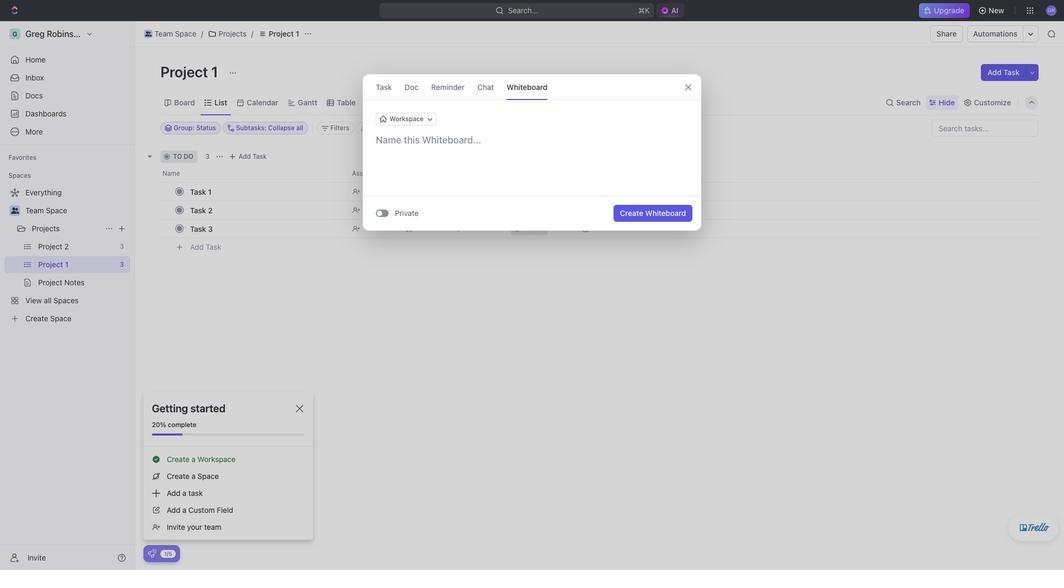 Task type: vqa. For each thing, say whether or not it's contained in the screenshot.
1st now from left
no



Task type: describe. For each thing, give the bounding box(es) containing it.
dashboards
[[25, 109, 67, 118]]

invite for invite your team
[[167, 523, 185, 532]]

create for create whiteboard
[[620, 209, 644, 218]]

customize
[[975, 98, 1012, 107]]

whiteboard inside button
[[646, 209, 687, 218]]

1 vertical spatial project
[[161, 63, 208, 81]]

0 vertical spatial space
[[175, 29, 196, 38]]

add task for the topmost add task button
[[988, 68, 1020, 77]]

new
[[989, 6, 1005, 15]]

getting
[[152, 403, 188, 415]]

‎task 2
[[190, 206, 213, 215]]

team space inside tree
[[25, 206, 67, 215]]

onboarding checklist button image
[[148, 550, 156, 558]]

table link
[[335, 95, 356, 110]]

field
[[217, 506, 233, 515]]

do
[[184, 153, 193, 161]]

assignees button
[[405, 122, 454, 135]]

search button
[[883, 95, 924, 110]]

20%
[[152, 421, 166, 429]]

workspace inside button
[[390, 115, 424, 123]]

task inside dialog
[[376, 82, 392, 91]]

add a task
[[167, 489, 203, 498]]

invite for invite
[[28, 553, 46, 562]]

workspace button
[[376, 113, 437, 126]]

docs
[[25, 91, 43, 100]]

search...
[[508, 6, 538, 15]]

chat button
[[478, 75, 494, 100]]

task down ‎task 2
[[190, 224, 206, 233]]

0 horizontal spatial team space link
[[25, 202, 128, 219]]

a for space
[[192, 472, 196, 481]]

‎task 2 link
[[188, 203, 344, 218]]

board link
[[172, 95, 195, 110]]

dialog containing task
[[363, 74, 702, 231]]

create a space
[[167, 472, 219, 481]]

create a workspace
[[167, 455, 236, 464]]

reminder button
[[432, 75, 465, 100]]

task up ‎task 1 link
[[253, 153, 267, 161]]

1 horizontal spatial projects
[[219, 29, 247, 38]]

0 vertical spatial project 1
[[269, 29, 299, 38]]

projects inside tree
[[32, 224, 60, 233]]

gantt
[[298, 98, 318, 107]]

0 vertical spatial add task button
[[982, 64, 1027, 81]]

20% complete
[[152, 421, 197, 429]]

2 / from the left
[[251, 29, 254, 38]]

favorites button
[[4, 151, 41, 164]]

invite your team
[[167, 523, 221, 532]]

onboarding checklist button element
[[148, 550, 156, 558]]

upgrade
[[935, 6, 965, 15]]

add down add a task
[[167, 506, 181, 515]]

1 / from the left
[[201, 29, 203, 38]]

task 3
[[190, 224, 213, 233]]

home link
[[4, 51, 130, 68]]

⌘k
[[638, 6, 650, 15]]

1/5
[[164, 551, 172, 557]]

private
[[395, 209, 419, 218]]

automations
[[974, 29, 1018, 38]]

2 vertical spatial add task button
[[185, 241, 226, 254]]

close image
[[296, 405, 304, 413]]

search
[[897, 98, 921, 107]]

sidebar navigation
[[0, 21, 135, 571]]

started
[[191, 403, 226, 415]]

doc
[[405, 82, 419, 91]]

share
[[937, 29, 957, 38]]

0 vertical spatial projects link
[[205, 28, 249, 40]]

whiteboard button
[[507, 75, 548, 100]]

‎task for ‎task 1
[[190, 187, 206, 196]]

favorites
[[8, 154, 36, 162]]

‎task 1
[[190, 187, 212, 196]]

task up customize
[[1004, 68, 1020, 77]]

task
[[189, 489, 203, 498]]

2 vertical spatial space
[[198, 472, 219, 481]]

your
[[187, 523, 202, 532]]

‎task for ‎task 2
[[190, 206, 206, 215]]

inbox
[[25, 73, 44, 82]]

project 1 link
[[256, 28, 302, 40]]

0 vertical spatial 1
[[296, 29, 299, 38]]

0 vertical spatial team space link
[[141, 28, 199, 40]]



Task type: locate. For each thing, give the bounding box(es) containing it.
‎task 1 link
[[188, 184, 344, 199]]

1 horizontal spatial add task
[[239, 153, 267, 161]]

invite
[[167, 523, 185, 532], [28, 553, 46, 562]]

complete
[[168, 421, 197, 429]]

1 vertical spatial projects link
[[32, 220, 101, 237]]

add task button down task 3
[[185, 241, 226, 254]]

add task button
[[982, 64, 1027, 81], [226, 150, 271, 163], [185, 241, 226, 254]]

board
[[174, 98, 195, 107]]

customize button
[[961, 95, 1015, 110]]

team
[[155, 29, 173, 38], [25, 206, 44, 215]]

0 horizontal spatial projects link
[[32, 220, 101, 237]]

1 horizontal spatial /
[[251, 29, 254, 38]]

team space link
[[141, 28, 199, 40], [25, 202, 128, 219]]

add task for bottom add task button
[[190, 242, 221, 251]]

1 vertical spatial team space link
[[25, 202, 128, 219]]

whiteboard
[[507, 82, 548, 91], [646, 209, 687, 218]]

new button
[[974, 2, 1011, 19]]

3
[[206, 153, 210, 161], [208, 224, 213, 233]]

projects link
[[205, 28, 249, 40], [32, 220, 101, 237]]

user group image inside sidebar "navigation"
[[11, 208, 19, 214]]

getting started
[[152, 403, 226, 415]]

task
[[1004, 68, 1020, 77], [376, 82, 392, 91], [253, 153, 267, 161], [190, 224, 206, 233], [206, 242, 221, 251]]

‎task
[[190, 187, 206, 196], [190, 206, 206, 215]]

workspace up assignees
[[390, 115, 424, 123]]

1 vertical spatial add task
[[239, 153, 267, 161]]

1 vertical spatial whiteboard
[[646, 209, 687, 218]]

2 horizontal spatial space
[[198, 472, 219, 481]]

0 vertical spatial invite
[[167, 523, 185, 532]]

0 vertical spatial create
[[620, 209, 644, 218]]

Search tasks... text field
[[933, 120, 1039, 136]]

team
[[204, 523, 221, 532]]

custom
[[189, 506, 215, 515]]

a
[[192, 455, 196, 464], [192, 472, 196, 481], [183, 489, 187, 498], [183, 506, 187, 515]]

inbox link
[[4, 69, 130, 86]]

1 horizontal spatial team space
[[155, 29, 196, 38]]

0 horizontal spatial user group image
[[11, 208, 19, 214]]

share button
[[931, 25, 964, 42]]

to
[[173, 153, 182, 161]]

calendar link
[[245, 95, 278, 110]]

chat
[[478, 82, 494, 91]]

workspace
[[390, 115, 424, 123], [198, 455, 236, 464]]

1 vertical spatial ‎task
[[190, 206, 206, 215]]

list
[[215, 98, 227, 107]]

1 vertical spatial add task button
[[226, 150, 271, 163]]

1 horizontal spatial space
[[175, 29, 196, 38]]

create whiteboard
[[620, 209, 687, 218]]

1 vertical spatial space
[[46, 206, 67, 215]]

hide
[[939, 98, 956, 107]]

workspace up "create a space" at bottom left
[[198, 455, 236, 464]]

1 vertical spatial team space
[[25, 206, 67, 215]]

0 horizontal spatial invite
[[28, 553, 46, 562]]

1 horizontal spatial team
[[155, 29, 173, 38]]

1 horizontal spatial projects link
[[205, 28, 249, 40]]

0 horizontal spatial team
[[25, 206, 44, 215]]

0 horizontal spatial projects
[[32, 224, 60, 233]]

user group image
[[145, 31, 152, 37], [11, 208, 19, 214]]

create whiteboard button
[[614, 205, 693, 222]]

automations button
[[969, 26, 1023, 42]]

0 vertical spatial ‎task
[[190, 187, 206, 196]]

a left task
[[183, 489, 187, 498]]

0 horizontal spatial space
[[46, 206, 67, 215]]

0 vertical spatial project
[[269, 29, 294, 38]]

1 vertical spatial project 1
[[161, 63, 222, 81]]

0 vertical spatial workspace
[[390, 115, 424, 123]]

project 1
[[269, 29, 299, 38], [161, 63, 222, 81]]

‎task up ‎task 2
[[190, 187, 206, 196]]

projects link inside tree
[[32, 220, 101, 237]]

dashboards link
[[4, 105, 130, 122]]

1 vertical spatial user group image
[[11, 208, 19, 214]]

1
[[296, 29, 299, 38], [211, 63, 218, 81], [208, 187, 212, 196]]

tree inside sidebar "navigation"
[[4, 184, 130, 327]]

doc button
[[405, 75, 419, 100]]

2 vertical spatial 1
[[208, 187, 212, 196]]

invite inside sidebar "navigation"
[[28, 553, 46, 562]]

hide button
[[927, 95, 959, 110]]

2 horizontal spatial add task
[[988, 68, 1020, 77]]

a for workspace
[[192, 455, 196, 464]]

add a custom field
[[167, 506, 233, 515]]

add up ‎task 1 link
[[239, 153, 251, 161]]

1 horizontal spatial team space link
[[141, 28, 199, 40]]

space
[[175, 29, 196, 38], [46, 206, 67, 215], [198, 472, 219, 481]]

tree
[[4, 184, 130, 327]]

team inside sidebar "navigation"
[[25, 206, 44, 215]]

assignees
[[418, 124, 450, 132]]

calendar
[[247, 98, 278, 107]]

0 horizontal spatial whiteboard
[[507, 82, 548, 91]]

add task up ‎task 1 link
[[239, 153, 267, 161]]

1 vertical spatial projects
[[32, 224, 60, 233]]

create
[[620, 209, 644, 218], [167, 455, 190, 464], [167, 472, 190, 481]]

1 horizontal spatial project
[[269, 29, 294, 38]]

0 horizontal spatial /
[[201, 29, 203, 38]]

add task up customize
[[988, 68, 1020, 77]]

a for task
[[183, 489, 187, 498]]

table
[[337, 98, 356, 107]]

a up task
[[192, 472, 196, 481]]

1 vertical spatial invite
[[28, 553, 46, 562]]

docs link
[[4, 87, 130, 104]]

1 vertical spatial 1
[[211, 63, 218, 81]]

dialog
[[363, 74, 702, 231]]

1 horizontal spatial invite
[[167, 523, 185, 532]]

upgrade link
[[920, 3, 970, 18]]

2 ‎task from the top
[[190, 206, 206, 215]]

1 horizontal spatial workspace
[[390, 115, 424, 123]]

0 vertical spatial whiteboard
[[507, 82, 548, 91]]

0 horizontal spatial team space
[[25, 206, 67, 215]]

spaces
[[8, 172, 31, 180]]

projects
[[219, 29, 247, 38], [32, 224, 60, 233]]

0 horizontal spatial project 1
[[161, 63, 222, 81]]

add task button up ‎task 1 link
[[226, 150, 271, 163]]

workspace button
[[376, 113, 437, 126]]

tree containing team space
[[4, 184, 130, 327]]

1 vertical spatial create
[[167, 455, 190, 464]]

create for create a space
[[167, 472, 190, 481]]

add task button up customize
[[982, 64, 1027, 81]]

task down task 3
[[206, 242, 221, 251]]

task 3 link
[[188, 221, 344, 237]]

team space
[[155, 29, 196, 38], [25, 206, 67, 215]]

1 horizontal spatial project 1
[[269, 29, 299, 38]]

add task
[[988, 68, 1020, 77], [239, 153, 267, 161], [190, 242, 221, 251]]

a up "create a space" at bottom left
[[192, 455, 196, 464]]

list link
[[213, 95, 227, 110]]

a for custom
[[183, 506, 187, 515]]

reminder
[[432, 82, 465, 91]]

2 vertical spatial create
[[167, 472, 190, 481]]

0 vertical spatial add task
[[988, 68, 1020, 77]]

gantt link
[[296, 95, 318, 110]]

0 horizontal spatial add task
[[190, 242, 221, 251]]

1 vertical spatial 3
[[208, 224, 213, 233]]

add task down task 3
[[190, 242, 221, 251]]

add
[[988, 68, 1002, 77], [239, 153, 251, 161], [190, 242, 204, 251], [167, 489, 181, 498], [167, 506, 181, 515]]

to do
[[173, 153, 193, 161]]

add down task 3
[[190, 242, 204, 251]]

0 vertical spatial user group image
[[145, 31, 152, 37]]

project
[[269, 29, 294, 38], [161, 63, 208, 81]]

home
[[25, 55, 46, 64]]

add up customize
[[988, 68, 1002, 77]]

a down add a task
[[183, 506, 187, 515]]

2 vertical spatial add task
[[190, 242, 221, 251]]

0 horizontal spatial workspace
[[198, 455, 236, 464]]

1 horizontal spatial whiteboard
[[646, 209, 687, 218]]

1 vertical spatial team
[[25, 206, 44, 215]]

0 horizontal spatial project
[[161, 63, 208, 81]]

0 vertical spatial 3
[[206, 153, 210, 161]]

3 down 2
[[208, 224, 213, 233]]

1 vertical spatial workspace
[[198, 455, 236, 464]]

add left task
[[167, 489, 181, 498]]

3 right do
[[206, 153, 210, 161]]

0 vertical spatial projects
[[219, 29, 247, 38]]

create for create a workspace
[[167, 455, 190, 464]]

1 ‎task from the top
[[190, 187, 206, 196]]

space inside tree
[[46, 206, 67, 215]]

0 vertical spatial team space
[[155, 29, 196, 38]]

task button
[[376, 75, 392, 100]]

Name this Whiteboard... field
[[363, 134, 701, 147]]

2
[[208, 206, 213, 215]]

task left doc at the left
[[376, 82, 392, 91]]

/
[[201, 29, 203, 38], [251, 29, 254, 38]]

0 vertical spatial team
[[155, 29, 173, 38]]

1 horizontal spatial user group image
[[145, 31, 152, 37]]

create inside button
[[620, 209, 644, 218]]

‎task left 2
[[190, 206, 206, 215]]



